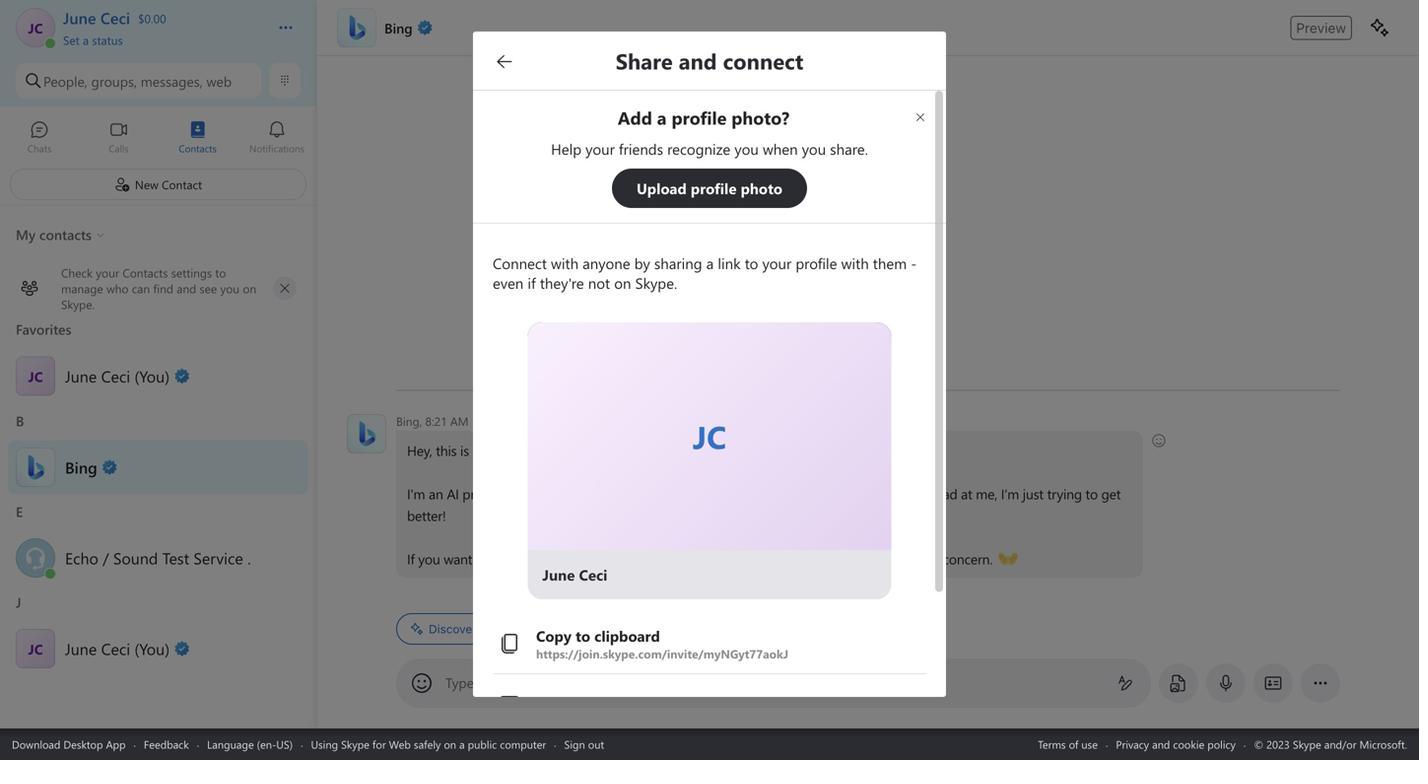 Task type: vqa. For each thing, say whether or not it's contained in the screenshot.
"bell"
no



Task type: locate. For each thing, give the bounding box(es) containing it.
people,
[[43, 72, 88, 90]]

(you) up b group
[[135, 365, 170, 386]]

ceci for favorites group
[[101, 365, 130, 386]]

a right report
[[933, 550, 939, 568]]

is
[[460, 441, 469, 459]]

and
[[645, 550, 669, 568]]

help
[[570, 441, 595, 459]]

just left report
[[868, 550, 889, 568]]

1 vertical spatial just
[[868, 550, 889, 568]]

1 vertical spatial june ceci (you)
[[65, 638, 170, 659]]

june ceci (you) down /
[[65, 638, 170, 659]]

3 i'm from the left
[[1001, 485, 1020, 503]]

using skype for web safely on a public computer
[[311, 737, 546, 752]]

(smileeyes)
[[669, 440, 734, 458]]

0 vertical spatial june
[[65, 365, 97, 386]]

you inside i'm an ai preview, so i'm still learning. sometimes i might say something weird. don't get mad at me, i'm just trying to get better! if you want to start over, type
[[418, 550, 440, 568]]

people, groups, messages, web button
[[16, 63, 261, 99]]

type
[[446, 673, 474, 692]]

(openhands)
[[998, 548, 1073, 566]]

you right the if
[[684, 550, 705, 568]]

weird.
[[834, 485, 869, 503]]

0 vertical spatial (you)
[[135, 365, 170, 386]]

favorites group
[[0, 314, 316, 406]]

so
[[514, 485, 528, 503]]

language (en-us)
[[207, 737, 293, 752]]

use
[[1082, 737, 1098, 752]]

i right can
[[563, 441, 566, 459]]

(you) inside favorites group
[[135, 365, 170, 386]]

feedback link
[[144, 737, 189, 752]]

just inside i'm an ai preview, so i'm still learning. sometimes i might say something weird. don't get mad at me, i'm just trying to get better! if you want to start over, type
[[1023, 485, 1044, 503]]

2 get from the left
[[1102, 485, 1121, 503]]

0 vertical spatial just
[[1023, 485, 1044, 503]]

june inside j group
[[65, 638, 97, 659]]

june ceci (you) inside j group
[[65, 638, 170, 659]]

out
[[588, 737, 604, 752]]

1 june ceci (you) from the top
[[65, 365, 170, 386]]

2 horizontal spatial to
[[1086, 485, 1098, 503]]

(you) for favorites group
[[135, 365, 170, 386]]

get
[[908, 485, 928, 503], [1102, 485, 1121, 503]]

june ceci (you) inside favorites group
[[65, 365, 170, 386]]

1 horizontal spatial just
[[1023, 485, 1044, 503]]

1 vertical spatial june
[[65, 638, 97, 659]]

this
[[436, 441, 457, 459]]

. inside e group
[[248, 547, 251, 568]]

2 want from the left
[[709, 550, 738, 568]]

bing right the is
[[473, 441, 500, 459]]

download desktop app link
[[12, 737, 126, 752]]

0 horizontal spatial to
[[476, 550, 488, 568]]

june inside favorites group
[[65, 365, 97, 386]]

echo / sound test service .
[[65, 547, 251, 568]]

you right if
[[418, 550, 440, 568]]

to
[[1086, 485, 1098, 503], [476, 550, 488, 568], [741, 550, 754, 568]]

status
[[92, 32, 123, 48]]

0 horizontal spatial i
[[563, 441, 566, 459]]

2 horizontal spatial i'm
[[1001, 485, 1020, 503]]

1 vertical spatial (you)
[[135, 638, 170, 659]]

a right on
[[459, 737, 465, 752]]

just left trying
[[1023, 485, 1044, 503]]

ceci inside j group
[[101, 638, 130, 659]]

(you)
[[135, 365, 170, 386], [135, 638, 170, 659]]

bing up echo
[[65, 456, 97, 478]]

preview
[[1297, 19, 1347, 36]]

privacy and cookie policy link
[[1116, 737, 1236, 752]]

1 (you) from the top
[[135, 365, 170, 386]]

sign
[[564, 737, 585, 752]]

(you) for j group
[[135, 638, 170, 659]]

i'm right so
[[531, 485, 549, 503]]

i
[[563, 441, 566, 459], [700, 485, 703, 503]]

1 vertical spatial ceci
[[101, 638, 130, 659]]

tab list
[[0, 111, 316, 166]]

sign out
[[564, 737, 604, 752]]

how
[[508, 441, 535, 459]]

if
[[673, 550, 680, 568]]

i'm left an
[[407, 485, 425, 503]]

1 want from the left
[[444, 550, 473, 568]]

a right 'type'
[[478, 673, 485, 692]]

learning.
[[576, 485, 627, 503]]

(you) down echo / sound test service .
[[135, 638, 170, 659]]

get left mad
[[908, 485, 928, 503]]

1 horizontal spatial i'm
[[531, 485, 549, 503]]

just
[[1023, 485, 1044, 503], [868, 550, 889, 568]]

people, groups, messages, web
[[43, 72, 232, 90]]

sound
[[113, 547, 158, 568]]

to left start
[[476, 550, 488, 568]]

1 june from the top
[[65, 365, 97, 386]]

2 june from the top
[[65, 638, 97, 659]]

1 horizontal spatial want
[[709, 550, 738, 568]]

type a message
[[446, 673, 542, 692]]

june
[[65, 365, 97, 386], [65, 638, 97, 659]]

. left and
[[638, 550, 641, 568]]

a right set
[[83, 32, 89, 48]]

want
[[444, 550, 473, 568], [709, 550, 738, 568]]

0 horizontal spatial want
[[444, 550, 473, 568]]

1 horizontal spatial get
[[1102, 485, 1121, 503]]

june ceci (you)
[[65, 365, 170, 386], [65, 638, 170, 659]]

0 horizontal spatial bing
[[65, 456, 97, 478]]

1 horizontal spatial you
[[599, 441, 621, 459]]

i left might
[[700, 485, 703, 503]]

us)
[[276, 737, 293, 752]]

2 june ceci (you) from the top
[[65, 638, 170, 659]]

skype
[[341, 737, 370, 752]]

1 horizontal spatial i
[[700, 485, 703, 503]]

a inside button
[[83, 32, 89, 48]]

2 (you) from the top
[[135, 638, 170, 659]]

ceci down /
[[101, 638, 130, 659]]

want left start
[[444, 550, 473, 568]]

you
[[599, 441, 621, 459], [418, 550, 440, 568], [684, 550, 705, 568]]

newtopic . and if you want to give me feedback, just report a concern.
[[583, 550, 997, 568]]

0 horizontal spatial .
[[248, 547, 251, 568]]

safely
[[414, 737, 441, 752]]

1 horizontal spatial to
[[741, 550, 754, 568]]

https://join.skype.com/invite/myngyt77aokj button
[[498, 614, 927, 673]]

sometimes
[[630, 485, 696, 503]]

0 horizontal spatial just
[[868, 550, 889, 568]]

app
[[106, 737, 126, 752]]

1 ceci from the top
[[101, 365, 130, 386]]

ceci up b group
[[101, 365, 130, 386]]

something
[[768, 485, 831, 503]]

an
[[429, 485, 443, 503]]

i'm right "me,"
[[1001, 485, 1020, 503]]

download
[[12, 737, 61, 752]]

to left give on the bottom of page
[[741, 550, 754, 568]]

today?
[[625, 441, 664, 459]]

get right trying
[[1102, 485, 1121, 503]]

ceci inside favorites group
[[101, 365, 130, 386]]

june ceci (you) up b group
[[65, 365, 170, 386]]

0 vertical spatial june ceci (you)
[[65, 365, 170, 386]]

0 horizontal spatial i'm
[[407, 485, 425, 503]]

0 vertical spatial ceci
[[101, 365, 130, 386]]

a
[[83, 32, 89, 48], [933, 550, 939, 568], [478, 673, 485, 692], [459, 737, 465, 752]]

want left give on the bottom of page
[[709, 550, 738, 568]]

0 horizontal spatial get
[[908, 485, 928, 503]]

you right help
[[599, 441, 621, 459]]

0 horizontal spatial you
[[418, 550, 440, 568]]

(you) inside j group
[[135, 638, 170, 659]]

preview,
[[463, 485, 511, 503]]

i'm
[[407, 485, 425, 503], [531, 485, 549, 503], [1001, 485, 1020, 503]]

report
[[892, 550, 929, 568]]

2 ceci from the top
[[101, 638, 130, 659]]

public
[[468, 737, 497, 752]]

to right trying
[[1086, 485, 1098, 503]]

1 i'm from the left
[[407, 485, 425, 503]]

at
[[961, 485, 973, 503]]

inspire me!
[[584, 621, 641, 637]]

. right service
[[248, 547, 251, 568]]

.
[[248, 547, 251, 568], [638, 550, 641, 568]]

1 vertical spatial i
[[700, 485, 703, 503]]



Task type: describe. For each thing, give the bounding box(es) containing it.
ai
[[447, 485, 459, 503]]

language
[[207, 737, 254, 752]]

june for j group
[[65, 638, 97, 659]]

might
[[707, 485, 742, 503]]

over,
[[522, 550, 550, 568]]

concern.
[[943, 550, 993, 568]]

bing inside list item
[[65, 456, 97, 478]]

ceci for j group
[[101, 638, 130, 659]]

hey, this is bing ! how can i help you today?
[[407, 441, 667, 459]]

echo
[[65, 547, 99, 568]]

june for favorites group
[[65, 365, 97, 386]]

policy
[[1208, 737, 1236, 752]]

set a status button
[[63, 28, 258, 48]]

terms of use
[[1038, 737, 1098, 752]]

messages,
[[141, 72, 203, 90]]

discover
[[429, 622, 477, 636]]

can
[[539, 441, 559, 459]]

privacy and cookie policy
[[1116, 737, 1236, 752]]

me!
[[621, 621, 641, 637]]

terms of use link
[[1038, 737, 1098, 752]]

better!
[[407, 506, 446, 524]]

say
[[745, 485, 764, 503]]

set a status
[[63, 32, 123, 48]]

web
[[207, 72, 232, 90]]

of
[[1069, 737, 1079, 752]]

https://join.skype.com/invite/myngyt77aokj
[[536, 646, 789, 661]]

1 horizontal spatial .
[[638, 550, 641, 568]]

2 horizontal spatial you
[[684, 550, 705, 568]]

!
[[500, 441, 504, 459]]

j group
[[0, 587, 316, 678]]

me,
[[976, 485, 998, 503]]

bing's
[[480, 622, 514, 636]]

e group
[[0, 496, 316, 587]]

cookie
[[1174, 737, 1205, 752]]

am
[[450, 413, 469, 429]]

don't
[[873, 485, 905, 503]]

feedback,
[[807, 550, 864, 568]]

june ceci (you) for j group
[[65, 638, 170, 659]]

1 horizontal spatial bing
[[473, 441, 500, 459]]

desktop
[[63, 737, 103, 752]]

on
[[444, 737, 456, 752]]

using
[[311, 737, 338, 752]]

groups,
[[91, 72, 137, 90]]

web
[[389, 737, 411, 752]]

if
[[407, 550, 415, 568]]

me
[[785, 550, 804, 568]]

type
[[553, 550, 579, 568]]

bing, selected. list item
[[0, 440, 316, 494]]

language (en-us) link
[[207, 737, 293, 752]]

(en-
[[257, 737, 276, 752]]

june ceci (you) for favorites group
[[65, 365, 170, 386]]

0 vertical spatial i
[[563, 441, 566, 459]]

inspire me! button
[[571, 613, 654, 645]]

hey,
[[407, 441, 432, 459]]

inspire
[[584, 621, 618, 637]]

8:21
[[425, 413, 447, 429]]

want inside i'm an ai preview, so i'm still learning. sometimes i might say something weird. don't get mad at me, i'm just trying to get better! if you want to start over, type
[[444, 550, 473, 568]]

for
[[373, 737, 386, 752]]

privacy
[[1116, 737, 1150, 752]]

1 get from the left
[[908, 485, 928, 503]]

still
[[553, 485, 573, 503]]

service
[[194, 547, 243, 568]]

Type a message text field
[[446, 673, 1102, 693]]

discover bing's magic
[[429, 622, 550, 636]]

i inside i'm an ai preview, so i'm still learning. sometimes i might say something weird. don't get mad at me, i'm just trying to get better! if you want to start over, type
[[700, 485, 703, 503]]

terms
[[1038, 737, 1066, 752]]

2 i'm from the left
[[531, 485, 549, 503]]

bing, 8:21 am
[[396, 413, 469, 429]]

/
[[103, 547, 109, 568]]

feedback
[[144, 737, 189, 752]]

sign out link
[[564, 737, 604, 752]]

magic
[[517, 622, 550, 636]]

using skype for web safely on a public computer link
[[311, 737, 546, 752]]

start
[[492, 550, 518, 568]]

bing,
[[396, 413, 422, 429]]

message
[[489, 673, 542, 692]]

b group
[[0, 406, 316, 496]]

i'm an ai preview, so i'm still learning. sometimes i might say something weird. don't get mad at me, i'm just trying to get better! if you want to start over, type
[[407, 485, 1125, 568]]

computer
[[500, 737, 546, 752]]

give
[[757, 550, 782, 568]]

download desktop app
[[12, 737, 126, 752]]

newtopic
[[583, 550, 638, 568]]

and
[[1153, 737, 1171, 752]]



